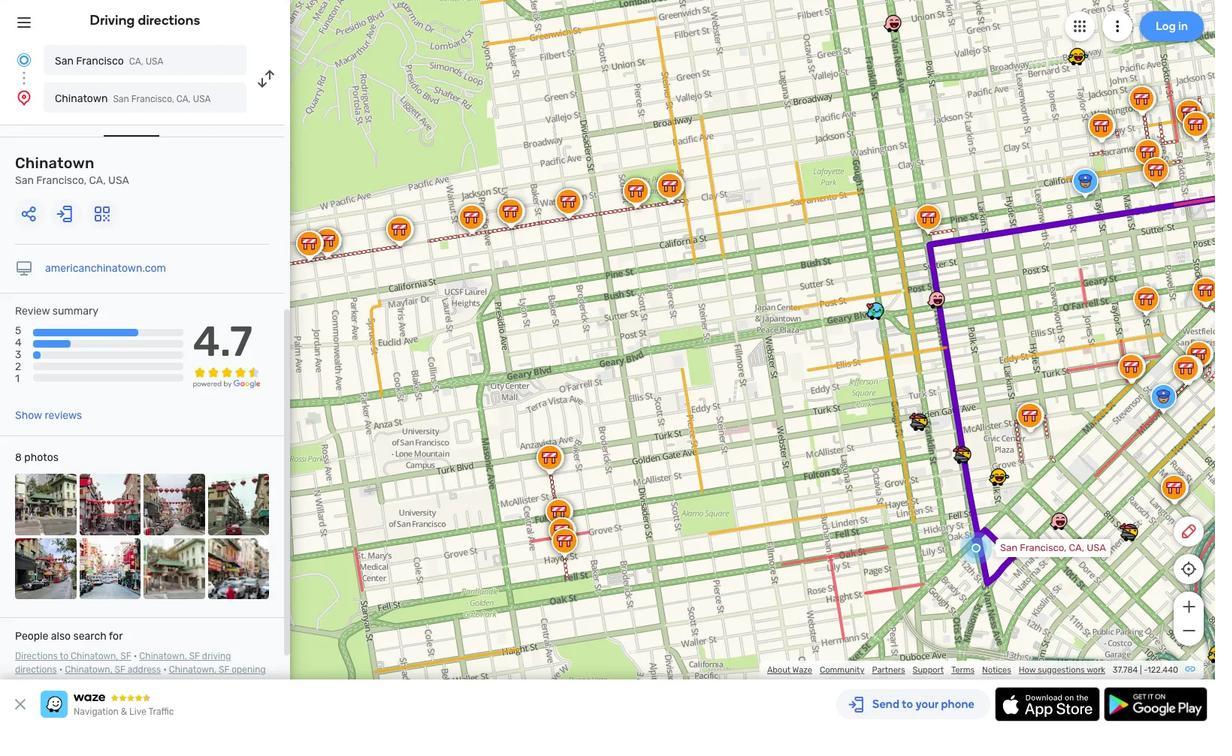 Task type: vqa. For each thing, say whether or not it's contained in the screenshot.
miles
no



Task type: describe. For each thing, give the bounding box(es) containing it.
also
[[51, 631, 71, 644]]

opening
[[232, 665, 266, 676]]

about
[[767, 666, 791, 676]]

summary
[[52, 305, 99, 318]]

francisco
[[76, 55, 124, 68]]

chinatown, for chinatown, sf driving directions
[[139, 652, 187, 662]]

community link
[[820, 666, 865, 676]]

1 vertical spatial chinatown san francisco, ca, usa
[[15, 154, 129, 187]]

photos
[[24, 452, 58, 465]]

driving directions
[[90, 12, 200, 29]]

starting
[[15, 112, 54, 125]]

0 vertical spatial chinatown
[[55, 92, 108, 105]]

8 photos
[[15, 452, 58, 465]]

traffic
[[148, 707, 174, 718]]

point
[[57, 112, 81, 125]]

image 3 of chinatown, sf image
[[144, 474, 205, 536]]

partners
[[872, 666, 905, 676]]

destination button
[[104, 112, 160, 137]]

about waze community partners support terms notices how suggestions work 37.784 | -122.440
[[767, 666, 1179, 676]]

directions to chinatown, sf
[[15, 652, 131, 662]]

navigation
[[74, 707, 119, 718]]

zoom in image
[[1180, 598, 1199, 616]]

driving
[[202, 652, 231, 662]]

san francisco ca, usa
[[55, 55, 163, 68]]

&
[[121, 707, 127, 718]]

suggestions
[[1038, 666, 1085, 676]]

image 6 of chinatown, sf image
[[79, 539, 141, 600]]

show reviews
[[15, 410, 82, 423]]

1 horizontal spatial directions
[[138, 12, 200, 29]]

computer image
[[15, 260, 33, 278]]

support link
[[913, 666, 944, 676]]

chinatown, sf opening hours link
[[15, 665, 266, 689]]

to
[[60, 652, 68, 662]]

review summary
[[15, 305, 99, 318]]

americanchinatown.com
[[45, 262, 166, 275]]

0 vertical spatial francisco,
[[131, 94, 174, 104]]

-
[[1144, 666, 1148, 676]]

live
[[129, 707, 146, 718]]

address
[[128, 665, 161, 676]]

support
[[913, 666, 944, 676]]

hours
[[15, 679, 39, 689]]

37.784
[[1113, 666, 1138, 676]]

navigation & live traffic
[[74, 707, 174, 718]]

destination
[[104, 112, 160, 125]]

starting point button
[[15, 112, 81, 135]]

partners link
[[872, 666, 905, 676]]

link image
[[1185, 664, 1197, 676]]

2
[[15, 361, 21, 374]]

4.7
[[193, 317, 253, 367]]

4
[[15, 337, 22, 350]]

reviews
[[45, 410, 82, 423]]

community
[[820, 666, 865, 676]]



Task type: locate. For each thing, give the bounding box(es) containing it.
chinatown, down directions to chinatown, sf
[[65, 665, 112, 676]]

how suggestions work link
[[1019, 666, 1106, 676]]

image 7 of chinatown, sf image
[[144, 539, 205, 600]]

chinatown, up address at the bottom left
[[139, 652, 187, 662]]

chinatown up the point
[[55, 92, 108, 105]]

2 vertical spatial francisco,
[[1020, 543, 1067, 554]]

1 vertical spatial chinatown
[[15, 154, 94, 172]]

location image
[[15, 89, 33, 107]]

|
[[1140, 666, 1142, 676]]

chinatown down starting point button
[[15, 154, 94, 172]]

chinatown, down driving
[[169, 665, 217, 676]]

0 horizontal spatial directions
[[15, 665, 57, 676]]

ca, inside san francisco ca, usa
[[129, 56, 143, 67]]

chinatown, for chinatown, sf opening hours
[[169, 665, 217, 676]]

sf inside chinatown, sf driving directions
[[189, 652, 200, 662]]

directions right driving
[[138, 12, 200, 29]]

1 vertical spatial francisco,
[[36, 174, 87, 187]]

people also search for
[[15, 631, 123, 644]]

sf for opening
[[219, 665, 229, 676]]

zoom out image
[[1180, 622, 1199, 640]]

driving
[[90, 12, 135, 29]]

sf for address
[[115, 665, 125, 676]]

1 vertical spatial directions
[[15, 665, 57, 676]]

image 1 of chinatown, sf image
[[15, 474, 76, 536]]

image 2 of chinatown, sf image
[[79, 474, 141, 536]]

0 vertical spatial chinatown san francisco, ca, usa
[[55, 92, 211, 105]]

people
[[15, 631, 48, 644]]

image 4 of chinatown, sf image
[[208, 474, 269, 536]]

0 horizontal spatial francisco,
[[36, 174, 87, 187]]

directions to chinatown, sf link
[[15, 652, 131, 662]]

directions
[[15, 652, 58, 662]]

terms link
[[952, 666, 975, 676]]

chinatown inside chinatown san francisco, ca, usa
[[15, 154, 94, 172]]

sf
[[120, 652, 131, 662], [189, 652, 200, 662], [115, 665, 125, 676], [219, 665, 229, 676]]

search
[[73, 631, 107, 644]]

5
[[15, 325, 21, 338]]

122.440
[[1148, 666, 1179, 676]]

chinatown, sf driving directions link
[[15, 652, 231, 676]]

chinatown, sf driving directions
[[15, 652, 231, 676]]

directions inside chinatown, sf driving directions
[[15, 665, 57, 676]]

image 8 of chinatown, sf image
[[208, 539, 269, 600]]

0 vertical spatial directions
[[138, 12, 200, 29]]

5 4 3 2 1
[[15, 325, 22, 386]]

chinatown, for chinatown, sf address
[[65, 665, 112, 676]]

1
[[15, 373, 20, 386]]

chinatown, sf address link
[[65, 665, 161, 676]]

chinatown, inside chinatown, sf opening hours
[[169, 665, 217, 676]]

x image
[[11, 696, 29, 714]]

current location image
[[15, 51, 33, 69]]

8
[[15, 452, 22, 465]]

usa inside san francisco ca, usa
[[146, 56, 163, 67]]

notices link
[[982, 666, 1012, 676]]

directions down directions
[[15, 665, 57, 676]]

chinatown, inside chinatown, sf driving directions
[[139, 652, 187, 662]]

san francisco, ca, usa
[[1000, 543, 1106, 554]]

san
[[55, 55, 74, 68], [113, 94, 129, 104], [15, 174, 34, 187], [1000, 543, 1018, 554]]

chinatown san francisco, ca, usa down the point
[[15, 154, 129, 187]]

review
[[15, 305, 50, 318]]

notices
[[982, 666, 1012, 676]]

2 horizontal spatial francisco,
[[1020, 543, 1067, 554]]

chinatown,
[[71, 652, 118, 662], [139, 652, 187, 662], [65, 665, 112, 676], [169, 665, 217, 676]]

chinatown, sf address
[[65, 665, 161, 676]]

1 horizontal spatial francisco,
[[131, 94, 174, 104]]

sf for driving
[[189, 652, 200, 662]]

americanchinatown.com link
[[45, 262, 166, 275]]

chinatown, sf opening hours
[[15, 665, 266, 689]]

work
[[1087, 666, 1106, 676]]

chinatown
[[55, 92, 108, 105], [15, 154, 94, 172]]

image 5 of chinatown, sf image
[[15, 539, 76, 600]]

how
[[1019, 666, 1036, 676]]

show
[[15, 410, 42, 423]]

chinatown san francisco, ca, usa
[[55, 92, 211, 105], [15, 154, 129, 187]]

pencil image
[[1180, 523, 1198, 541]]

3
[[15, 349, 21, 362]]

terms
[[952, 666, 975, 676]]

chinatown, down search
[[71, 652, 118, 662]]

chinatown san francisco, ca, usa up "destination"
[[55, 92, 211, 105]]

ca,
[[129, 56, 143, 67], [177, 94, 191, 104], [89, 174, 106, 187], [1069, 543, 1085, 554]]

directions
[[138, 12, 200, 29], [15, 665, 57, 676]]

starting point
[[15, 112, 81, 125]]

about waze link
[[767, 666, 813, 676]]

sf inside chinatown, sf opening hours
[[219, 665, 229, 676]]

waze
[[793, 666, 813, 676]]

usa
[[146, 56, 163, 67], [193, 94, 211, 104], [108, 174, 129, 187], [1087, 543, 1106, 554]]

francisco,
[[131, 94, 174, 104], [36, 174, 87, 187], [1020, 543, 1067, 554]]

for
[[109, 631, 123, 644]]



